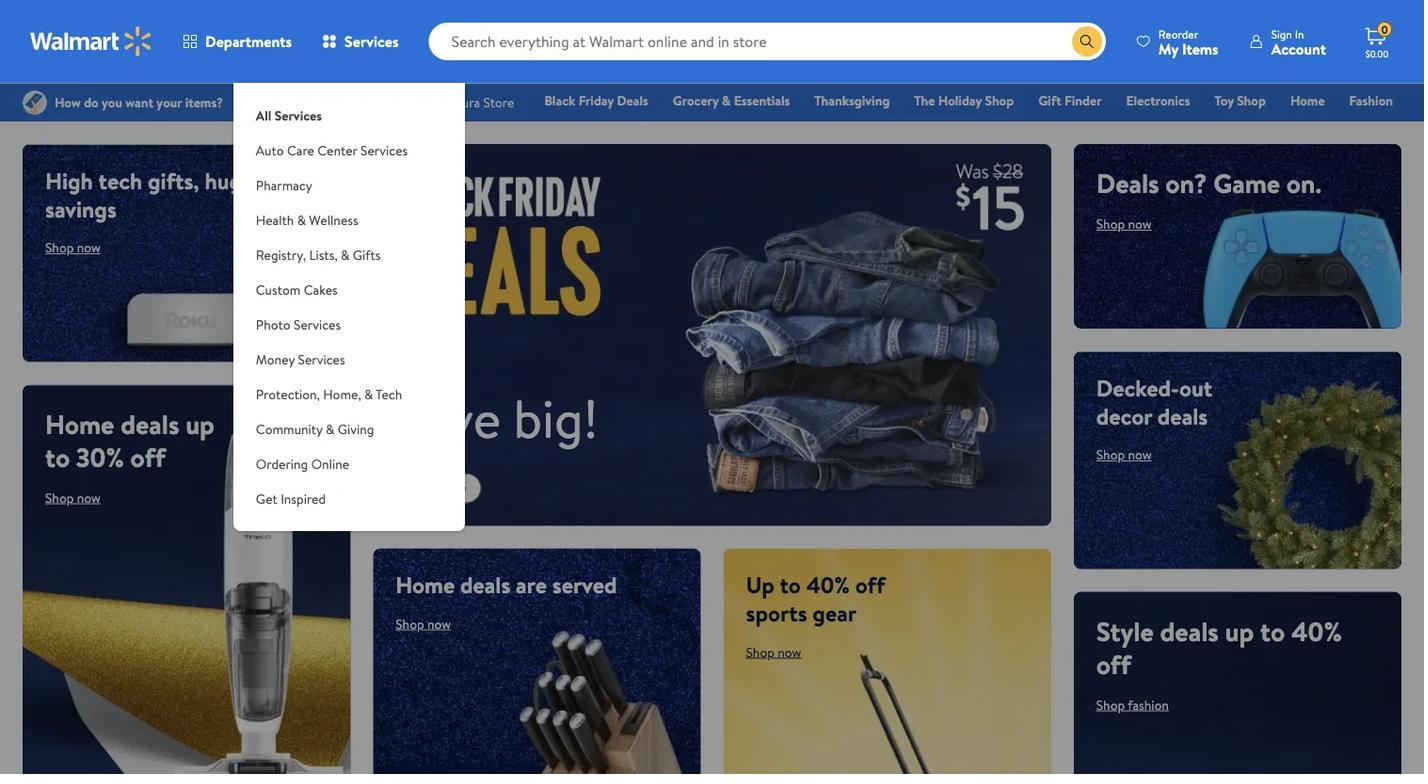 Task type: describe. For each thing, give the bounding box(es) containing it.
registry, lists, & gifts button
[[233, 237, 465, 272]]

off inside up to 40% off sports gear
[[856, 569, 886, 601]]

reorder my items
[[1159, 26, 1219, 59]]

shop now for decked-out decor deals
[[1097, 445, 1152, 464]]

0
[[1382, 21, 1389, 37]]

shop now for up to 40% off sports gear
[[746, 643, 802, 661]]

black
[[545, 91, 576, 110]]

community
[[256, 420, 323, 438]]

shop fashion link
[[1097, 695, 1170, 714]]

up for 30%
[[186, 405, 215, 442]]

gift finder
[[1039, 91, 1102, 110]]

now for high tech gifts, huge savings
[[77, 238, 101, 257]]

to for style
[[1261, 613, 1286, 649]]

40% inside "style deals up to 40% off"
[[1292, 613, 1343, 649]]

custom cakes button
[[233, 272, 465, 307]]

community & giving
[[256, 420, 374, 438]]

photo services button
[[233, 307, 465, 342]]

items
[[1183, 38, 1219, 59]]

in
[[1296, 26, 1305, 42]]

the
[[915, 91, 936, 110]]

photo
[[256, 315, 291, 333]]

the holiday shop
[[915, 91, 1014, 110]]

auto
[[256, 141, 284, 159]]

shop for style deals up to 40% off
[[1097, 695, 1126, 714]]

& for essentials
[[722, 91, 731, 110]]

electronics link
[[1118, 90, 1199, 111]]

toy shop
[[1215, 91, 1267, 110]]

decked-
[[1097, 372, 1180, 403]]

& for giving
[[326, 420, 335, 438]]

get inspired
[[256, 489, 326, 508]]

account
[[1272, 38, 1327, 59]]

Walmart Site-Wide search field
[[429, 23, 1106, 60]]

grocery & essentials
[[673, 91, 790, 110]]

home link
[[1283, 90, 1334, 111]]

high tech gifts, huge savings
[[45, 165, 254, 225]]

grocery & essentials link
[[665, 90, 799, 111]]

are
[[516, 569, 547, 601]]

home deals up to 30% off
[[45, 405, 215, 475]]

shop fashion
[[1097, 695, 1170, 714]]

gift
[[1039, 91, 1062, 110]]

health & wellness button
[[233, 202, 465, 237]]

the holiday shop link
[[906, 90, 1023, 111]]

shop for home deals are served
[[396, 614, 424, 633]]

40% inside up to 40% off sports gear
[[807, 569, 850, 601]]

now for home deals up to 30% off
[[77, 488, 101, 507]]

online
[[311, 454, 349, 473]]

essentials
[[734, 91, 790, 110]]

holiday
[[939, 91, 982, 110]]

high
[[45, 165, 93, 196]]

deals for style deals up to 40% off
[[1161, 613, 1219, 649]]

savings
[[45, 193, 117, 225]]

one debit
[[1249, 118, 1313, 136]]

& left tech
[[365, 385, 373, 403]]

style deals up to 40% off
[[1097, 613, 1343, 682]]

& inside "dropdown button"
[[341, 245, 350, 264]]

search icon image
[[1080, 34, 1095, 49]]

services button
[[307, 19, 414, 64]]

auto care center services button
[[233, 133, 465, 168]]

now for deals on? game on.
[[1129, 215, 1152, 233]]

home deals are served
[[396, 569, 617, 601]]

on.
[[1287, 165, 1322, 202]]

tech
[[98, 165, 142, 196]]

black friday deals
[[545, 91, 649, 110]]

now for save big!
[[443, 479, 467, 497]]

money
[[256, 350, 295, 368]]

get inspired button
[[233, 481, 465, 516]]

community & giving button
[[233, 412, 465, 446]]

now for decked-out decor deals
[[1129, 445, 1152, 464]]

health
[[256, 210, 294, 229]]

30%
[[76, 438, 124, 475]]

electronics
[[1127, 91, 1191, 110]]

1 horizontal spatial deals
[[1097, 165, 1160, 202]]

lists,
[[309, 245, 338, 264]]

thanksgiving link
[[806, 90, 899, 111]]

gear
[[813, 597, 857, 629]]

toy shop link
[[1207, 90, 1275, 111]]

shop now link for decked-out decor deals
[[1097, 445, 1152, 464]]

my
[[1159, 38, 1179, 59]]

shop for deals on? game on.
[[1097, 215, 1126, 233]]

fashion
[[1350, 91, 1394, 110]]

center
[[318, 141, 358, 159]]

inspired
[[281, 489, 326, 508]]

out
[[1180, 372, 1213, 403]]

home for home deals are served
[[396, 569, 455, 601]]

one debit link
[[1241, 117, 1322, 137]]

registry
[[1177, 118, 1225, 136]]

now for home deals are served
[[428, 614, 451, 633]]

walmart+
[[1338, 118, 1394, 136]]

shop now link for high tech gifts, huge savings
[[45, 238, 101, 257]]

deals inside decked-out decor deals
[[1158, 400, 1208, 432]]

departments button
[[168, 19, 307, 64]]

all services link
[[233, 83, 465, 133]]

walmart+ link
[[1329, 117, 1402, 137]]

home for home deals up to 30% off
[[45, 405, 114, 442]]

$0.00
[[1366, 47, 1389, 60]]

deals for home deals up to 30% off
[[121, 405, 179, 442]]

0 horizontal spatial deals
[[617, 91, 649, 110]]

save
[[396, 381, 501, 454]]



Task type: locate. For each thing, give the bounding box(es) containing it.
shop
[[985, 91, 1014, 110], [1238, 91, 1267, 110], [1097, 215, 1126, 233], [45, 238, 74, 257], [1097, 445, 1126, 464], [411, 479, 440, 497], [45, 488, 74, 507], [396, 614, 424, 633], [746, 643, 775, 661], [1097, 695, 1126, 714]]

shop now for home deals are served
[[396, 614, 451, 633]]

deals on? game on.
[[1097, 165, 1322, 202]]

shop now link for up to 40% off sports gear
[[746, 643, 802, 661]]

to for home
[[45, 438, 70, 475]]

0 vertical spatial deals
[[617, 91, 649, 110]]

gifts,
[[148, 165, 199, 196]]

now for up to 40% off sports gear
[[778, 643, 802, 661]]

services right center
[[361, 141, 408, 159]]

home for home
[[1291, 91, 1326, 110]]

pharmacy button
[[233, 168, 465, 202]]

giving
[[338, 420, 374, 438]]

to inside up to 40% off sports gear
[[780, 569, 801, 601]]

up inside "style deals up to 40% off"
[[1226, 613, 1255, 649]]

services
[[345, 31, 399, 52], [275, 106, 322, 124], [361, 141, 408, 159], [294, 315, 341, 333], [298, 350, 345, 368]]

0 horizontal spatial home
[[45, 405, 114, 442]]

game
[[1214, 165, 1281, 202]]

money services button
[[233, 342, 465, 377]]

0 vertical spatial home
[[1291, 91, 1326, 110]]

one
[[1249, 118, 1278, 136]]

protection, home, & tech
[[256, 385, 402, 403]]

walmart image
[[30, 26, 153, 57]]

deals for home deals are served
[[460, 569, 511, 601]]

shop for up to 40% off sports gear
[[746, 643, 775, 661]]

ordering
[[256, 454, 308, 473]]

home
[[1291, 91, 1326, 110], [45, 405, 114, 442], [396, 569, 455, 601]]

& right health
[[297, 210, 306, 229]]

shop for save big!
[[411, 479, 440, 497]]

now down the "save"
[[443, 479, 467, 497]]

shop now for save big!
[[411, 479, 467, 497]]

deals right the friday
[[617, 91, 649, 110]]

up
[[186, 405, 215, 442], [1226, 613, 1255, 649]]

off inside "style deals up to 40% off"
[[1097, 645, 1132, 682]]

now down home deals are served
[[428, 614, 451, 633]]

deals inside "style deals up to 40% off"
[[1161, 613, 1219, 649]]

1 horizontal spatial home
[[396, 569, 455, 601]]

& left gifts
[[341, 245, 350, 264]]

cakes
[[304, 280, 338, 299]]

0 vertical spatial up
[[186, 405, 215, 442]]

shop now for high tech gifts, huge savings
[[45, 238, 101, 257]]

sign in account
[[1272, 26, 1327, 59]]

deals
[[617, 91, 649, 110], [1097, 165, 1160, 202]]

ordering online button
[[233, 446, 465, 481]]

shop for decked-out decor deals
[[1097, 445, 1126, 464]]

2 horizontal spatial to
[[1261, 613, 1286, 649]]

photo services
[[256, 315, 341, 333]]

shop inside "link"
[[411, 479, 440, 497]]

0 horizontal spatial 40%
[[807, 569, 850, 601]]

protection, home, & tech button
[[233, 377, 465, 412]]

now down 30%
[[77, 488, 101, 507]]

services inside popup button
[[345, 31, 399, 52]]

decor
[[1097, 400, 1153, 432]]

up inside the home deals up to 30% off
[[186, 405, 215, 442]]

up
[[746, 569, 775, 601]]

services for photo services
[[294, 315, 341, 333]]

off for style
[[1097, 645, 1132, 682]]

on?
[[1166, 165, 1208, 202]]

& right grocery
[[722, 91, 731, 110]]

served
[[553, 569, 617, 601]]

huge
[[205, 165, 254, 196]]

wellness
[[309, 210, 358, 229]]

big!
[[514, 381, 599, 454]]

0 vertical spatial off
[[131, 438, 165, 475]]

save big!
[[396, 381, 599, 454]]

decked-out decor deals
[[1097, 372, 1213, 432]]

1 vertical spatial 40%
[[1292, 613, 1343, 649]]

shop for home deals up to 30% off
[[45, 488, 74, 507]]

1 horizontal spatial off
[[856, 569, 886, 601]]

debit
[[1281, 118, 1313, 136]]

2 vertical spatial off
[[1097, 645, 1132, 682]]

shop now for deals on? game on.
[[1097, 215, 1152, 233]]

0 vertical spatial to
[[45, 438, 70, 475]]

sports
[[746, 597, 808, 629]]

care
[[287, 141, 314, 159]]

services up the 'all services' link
[[345, 31, 399, 52]]

now
[[1129, 215, 1152, 233], [77, 238, 101, 257], [1129, 445, 1152, 464], [443, 479, 467, 497], [77, 488, 101, 507], [428, 614, 451, 633], [778, 643, 802, 661]]

grocery
[[673, 91, 719, 110]]

1 vertical spatial deals
[[1097, 165, 1160, 202]]

to inside the home deals up to 30% off
[[45, 438, 70, 475]]

gift finder link
[[1030, 90, 1111, 111]]

off inside the home deals up to 30% off
[[131, 438, 165, 475]]

to inside "style deals up to 40% off"
[[1261, 613, 1286, 649]]

off for home
[[131, 438, 165, 475]]

services down cakes
[[294, 315, 341, 333]]

home inside the home deals up to 30% off
[[45, 405, 114, 442]]

fashion
[[1128, 695, 1170, 714]]

services for all services
[[275, 106, 322, 124]]

shop now link for save big!
[[396, 473, 482, 503]]

pharmacy
[[256, 176, 313, 194]]

1 vertical spatial to
[[780, 569, 801, 601]]

reorder
[[1159, 26, 1199, 42]]

& left giving
[[326, 420, 335, 438]]

all services
[[256, 106, 322, 124]]

custom
[[256, 280, 301, 299]]

shop now inside shop now "link"
[[411, 479, 467, 497]]

black friday deals link
[[536, 90, 657, 111]]

shop now link for home deals are served
[[396, 614, 451, 633]]

registry, lists, & gifts
[[256, 245, 381, 264]]

now down savings
[[77, 238, 101, 257]]

shop now link for deals on? game on.
[[1097, 215, 1152, 233]]

Search search field
[[429, 23, 1106, 60]]

2 vertical spatial to
[[1261, 613, 1286, 649]]

gifts
[[353, 245, 381, 264]]

shop now link
[[1097, 215, 1152, 233], [45, 238, 101, 257], [1097, 445, 1152, 464], [396, 473, 482, 503], [45, 488, 101, 507], [396, 614, 451, 633], [746, 643, 802, 661]]

1 vertical spatial up
[[1226, 613, 1255, 649]]

up for 40%
[[1226, 613, 1255, 649]]

departments
[[205, 31, 292, 52]]

& for wellness
[[297, 210, 306, 229]]

registry,
[[256, 245, 306, 264]]

ordering online
[[256, 454, 349, 473]]

health & wellness
[[256, 210, 358, 229]]

services for money services
[[298, 350, 345, 368]]

1 horizontal spatial up
[[1226, 613, 1255, 649]]

shop now for home deals up to 30% off
[[45, 488, 101, 507]]

shop for high tech gifts, huge savings
[[45, 238, 74, 257]]

0 vertical spatial 40%
[[807, 569, 850, 601]]

all
[[256, 106, 271, 124]]

fashion registry
[[1177, 91, 1394, 136]]

protection,
[[256, 385, 320, 403]]

1 horizontal spatial to
[[780, 569, 801, 601]]

2 vertical spatial home
[[396, 569, 455, 601]]

now down sports
[[778, 643, 802, 661]]

now down deals on? game on.
[[1129, 215, 1152, 233]]

1 vertical spatial home
[[45, 405, 114, 442]]

auto care center services
[[256, 141, 408, 159]]

thanksgiving
[[815, 91, 890, 110]]

shop now link for home deals up to 30% off
[[45, 488, 101, 507]]

1 vertical spatial off
[[856, 569, 886, 601]]

now down decor
[[1129, 445, 1152, 464]]

friday
[[579, 91, 614, 110]]

deals
[[1158, 400, 1208, 432], [121, 405, 179, 442], [460, 569, 511, 601], [1161, 613, 1219, 649]]

2 horizontal spatial home
[[1291, 91, 1326, 110]]

sign
[[1272, 26, 1293, 42]]

up to 40% off sports gear
[[746, 569, 886, 629]]

finder
[[1065, 91, 1102, 110]]

toy
[[1215, 91, 1234, 110]]

fashion link
[[1342, 90, 1402, 111]]

style
[[1097, 613, 1154, 649]]

&
[[722, 91, 731, 110], [297, 210, 306, 229], [341, 245, 350, 264], [365, 385, 373, 403], [326, 420, 335, 438]]

services right all
[[275, 106, 322, 124]]

1 horizontal spatial 40%
[[1292, 613, 1343, 649]]

0 horizontal spatial off
[[131, 438, 165, 475]]

tech
[[376, 385, 402, 403]]

services up protection, home, & tech
[[298, 350, 345, 368]]

get
[[256, 489, 278, 508]]

2 horizontal spatial off
[[1097, 645, 1132, 682]]

deals inside the home deals up to 30% off
[[121, 405, 179, 442]]

0 horizontal spatial to
[[45, 438, 70, 475]]

deals left on? at the right
[[1097, 165, 1160, 202]]

0 horizontal spatial up
[[186, 405, 215, 442]]

custom cakes
[[256, 280, 338, 299]]



Task type: vqa. For each thing, say whether or not it's contained in the screenshot.
 image corresponding to How do you want your items?
no



